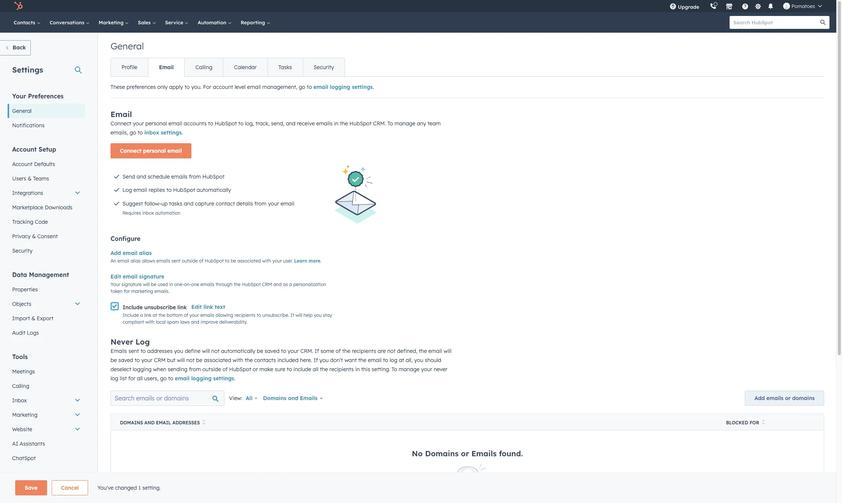 Task type: describe. For each thing, give the bounding box(es) containing it.
upgrade
[[678, 4, 699, 10]]

& for teams
[[28, 175, 32, 182]]

2 vertical spatial settings
[[213, 375, 234, 382]]

sending
[[168, 366, 188, 373]]

ai
[[12, 440, 18, 447]]

contact
[[216, 200, 235, 207]]

export
[[37, 315, 53, 322]]

email inside connect your personal email accounts to hubspot to log, track, send, and receive emails in the hubspot crm. to manage any team emails, go to
[[169, 120, 182, 127]]

audit logs
[[12, 329, 39, 336]]

make
[[259, 366, 273, 373]]

emails inside emails sent to addresses you define will not automatically be saved to your crm. if some of the recipients are not defined, the email will be saved to your crm but will not be associated with the contacts included here. if you don't want the email to log at all, you should deselect logging when sending from outside of hubspot or make sure to include all the recipients in this setting. to manage your never log list for all users, go to
[[111, 348, 127, 355]]

send
[[123, 173, 135, 180]]

domains for domains and email addresses
[[120, 420, 143, 426]]

at inside 'edit link text include a link at the bottom of your emails allowing recipients to unsubscribe. it will help you stay compliant with local spam laws and improve deliverability.'
[[153, 312, 157, 318]]

through
[[216, 282, 232, 287]]

no domains or emails found.
[[412, 449, 523, 458]]

connect personal email button
[[111, 143, 191, 158]]

for inside emails sent to addresses you define will not automatically be saved to your crm. if some of the recipients are not defined, the email will be saved to your crm but will not be associated with the contacts included here. if you don't want the email to log at all, you should deselect logging when sending from outside of hubspot or make sure to include all the recipients in this setting. to manage your never log list for all users, go to
[[128, 375, 135, 382]]

hubspot inside add email alias an email alias allows emails sent outside of hubspot to be associated with your user. learn more .
[[205, 258, 224, 264]]

press to sort. element for domains and email addresses
[[202, 420, 205, 426]]

personal inside "button"
[[143, 147, 166, 154]]

2 vertical spatial emails
[[472, 449, 497, 458]]

are
[[378, 348, 386, 355]]

edit for email
[[111, 273, 121, 280]]

emails sent to addresses you define will not automatically be saved to your crm. if some of the recipients are not defined, the email will be saved to your crm but will not be associated with the contacts included here. if you don't want the email to log at all, you should deselect logging when sending from outside of hubspot or make sure to include all the recipients in this setting. to manage your never log list for all users, go to
[[111, 348, 452, 382]]

press to sort. image
[[762, 420, 765, 425]]

your up included
[[288, 348, 299, 355]]

sent inside emails sent to addresses you define will not automatically be saved to your crm. if some of the recipients are not defined, the email will be saved to your crm but will not be associated with the contacts included here. if you don't want the email to log at all, you should deselect logging when sending from outside of hubspot or make sure to include all the recipients in this setting. to manage your never log list for all users, go to
[[128, 348, 139, 355]]

tyler black image
[[783, 3, 790, 9]]

from inside emails sent to addresses you define will not automatically be saved to your crm. if some of the recipients are not defined, the email will be saved to your crm but will not be associated with the contacts included here. if you don't want the email to log at all, you should deselect logging when sending from outside of hubspot or make sure to include all the recipients in this setting. to manage your never log list for all users, go to
[[189, 366, 201, 373]]

marketplace downloads link
[[8, 200, 85, 215]]

search image
[[821, 20, 826, 25]]

be down define
[[196, 357, 202, 364]]

security inside the account setup element
[[12, 247, 33, 254]]

for inside button
[[750, 420, 759, 426]]

email inside "button"
[[167, 147, 182, 154]]

meetings link
[[8, 364, 85, 379]]

Search HubSpot search field
[[730, 16, 823, 29]]

setting. inside emails sent to addresses you define will not automatically be saved to your crm. if some of the recipients are not defined, the email will be saved to your crm but will not be associated with the contacts included here. if you don't want the email to log at all, you should deselect logging when sending from outside of hubspot or make sure to include all the recipients in this setting. to manage your never log list for all users, go to
[[372, 366, 390, 373]]

account
[[213, 84, 233, 90]]

hubspot inside edit email signature your signature will be used in one-on-one emails through the hubspot crm and as a personalization token for marketing emails.
[[242, 282, 261, 287]]

users & teams link
[[8, 171, 85, 186]]

your down should
[[421, 366, 432, 373]]

emails inside button
[[767, 395, 784, 402]]

logs
[[27, 329, 39, 336]]

will right define
[[202, 348, 210, 355]]

1 vertical spatial email
[[111, 109, 132, 119]]

hubspot inside emails sent to addresses you define will not automatically be saved to your crm. if some of the recipients are not defined, the email will be saved to your crm but will not be associated with the contacts included here. if you don't want the email to log at all, you should deselect logging when sending from outside of hubspot or make sure to include all the recipients in this setting. to manage your never log list for all users, go to
[[229, 366, 251, 373]]

& for export
[[31, 315, 35, 322]]

general inside your preferences "element"
[[12, 108, 32, 114]]

never log
[[111, 337, 150, 347]]

be up "contacts"
[[257, 348, 263, 355]]

reporting link
[[236, 12, 275, 33]]

settings image
[[755, 3, 762, 10]]

preferences
[[127, 84, 156, 90]]

tools element
[[8, 353, 85, 465]]

text
[[215, 304, 225, 310]]

email logging settings link for email logging settings .
[[175, 375, 234, 382]]

1 vertical spatial signature
[[122, 282, 142, 287]]

one
[[191, 282, 199, 287]]

at inside emails sent to addresses you define will not automatically be saved to your crm. if some of the recipients are not defined, the email will be saved to your crm but will not be associated with the contacts included here. if you don't want the email to log at all, you should deselect logging when sending from outside of hubspot or make sure to include all the recipients in this setting. to manage your never log list for all users, go to
[[399, 357, 404, 364]]

integrations
[[12, 190, 43, 196]]

associated inside add email alias an email alias allows emails sent outside of hubspot to be associated with your user. learn more .
[[237, 258, 261, 264]]

will right but
[[177, 357, 185, 364]]

properties link
[[8, 282, 85, 297]]

notifications
[[12, 122, 45, 129]]

1 horizontal spatial link
[[177, 304, 187, 311]]

users
[[12, 175, 26, 182]]

with inside 'edit link text include a link at the bottom of your emails allowing recipients to unsubscribe. it will help you stay compliant with local spam laws and improve deliverability.'
[[145, 319, 155, 325]]

general link
[[8, 104, 85, 118]]

2 horizontal spatial go
[[299, 84, 305, 90]]

edit email signature button
[[111, 272, 164, 281]]

emails inside connect your personal email accounts to hubspot to log, track, send, and receive emails in the hubspot crm. to manage any team emails, go to
[[316, 120, 333, 127]]

you up but
[[174, 348, 183, 355]]

the inside connect your personal email accounts to hubspot to log, track, send, and receive emails in the hubspot crm. to manage any team emails, go to
[[340, 120, 348, 127]]

emails,
[[111, 129, 128, 136]]

import
[[12, 315, 30, 322]]

1 horizontal spatial not
[[211, 348, 220, 355]]

requires
[[123, 210, 141, 216]]

recipients inside 'edit link text include a link at the bottom of your emails allowing recipients to unsubscribe. it will help you stay compliant with local spam laws and improve deliverability.'
[[235, 312, 255, 318]]

details
[[236, 200, 253, 207]]

preferences
[[28, 92, 64, 100]]

unsubscribe.
[[262, 312, 289, 318]]

for inside edit email signature your signature will be used in one-on-one emails through the hubspot crm and as a personalization token for marketing emails.
[[124, 288, 130, 294]]

data
[[12, 271, 27, 278]]

be inside add email alias an email alias allows emails sent outside of hubspot to be associated with your user. learn more .
[[231, 258, 236, 264]]

0 vertical spatial alias
[[139, 250, 152, 256]]

1 horizontal spatial log
[[390, 357, 397, 364]]

data management
[[12, 271, 69, 278]]

0 vertical spatial settings
[[352, 84, 373, 90]]

1 horizontal spatial logging
[[191, 375, 212, 382]]

1 vertical spatial recipients
[[352, 348, 376, 355]]

edit for link
[[191, 304, 202, 310]]

settings link
[[753, 2, 763, 10]]

your down addresses on the bottom left of the page
[[141, 357, 153, 364]]

objects button
[[8, 297, 85, 311]]

some
[[321, 348, 334, 355]]

your inside connect your personal email accounts to hubspot to log, track, send, and receive emails in the hubspot crm. to manage any team emails, go to
[[133, 120, 144, 127]]

and inside suggest follow-up tasks and capture contact details from your email requires inbox automation
[[184, 200, 194, 207]]

properties
[[12, 286, 38, 293]]

or for add emails or domains
[[785, 395, 791, 402]]

save button
[[15, 480, 47, 495]]

notifications button
[[764, 0, 777, 12]]

0 horizontal spatial all
[[137, 375, 143, 382]]

privacy & consent
[[12, 233, 58, 240]]

marketing inside button
[[12, 411, 37, 418]]

will up "never"
[[444, 348, 452, 355]]

0 vertical spatial signature
[[139, 273, 164, 280]]

2 horizontal spatial link
[[203, 304, 213, 310]]

1 include from the top
[[123, 304, 143, 311]]

0 horizontal spatial settings
[[161, 129, 182, 136]]

profile
[[122, 64, 137, 71]]

compliant
[[123, 319, 144, 325]]

define
[[185, 348, 201, 355]]

of inside add email alias an email alias allows emails sent outside of hubspot to be associated with your user. learn more .
[[199, 258, 204, 264]]

assistants
[[20, 440, 45, 447]]

inbox settings link
[[144, 129, 182, 136]]

search button
[[817, 16, 830, 29]]

0 vertical spatial calling link
[[184, 58, 223, 76]]

you down some
[[320, 357, 329, 364]]

learn
[[294, 258, 307, 264]]

crm. inside emails sent to addresses you define will not automatically be saved to your crm. if some of the recipients are not defined, the email will be saved to your crm but will not be associated with the contacts included here. if you don't want the email to log at all, you should deselect logging when sending from outside of hubspot or make sure to include all the recipients in this setting. to manage your never log list for all users, go to
[[300, 348, 313, 355]]

associated inside emails sent to addresses you define will not automatically be saved to your crm. if some of the recipients are not defined, the email will be saved to your crm but will not be associated with the contacts included here. if you don't want the email to log at all, you should deselect logging when sending from outside of hubspot or make sure to include all the recipients in this setting. to manage your never log list for all users, go to
[[204, 357, 231, 364]]

to inside connect your personal email accounts to hubspot to log, track, send, and receive emails in the hubspot crm. to manage any team emails, go to
[[388, 120, 393, 127]]

include unsubscribe link
[[123, 304, 187, 311]]

suggest
[[123, 200, 143, 207]]

account for account setup
[[12, 146, 37, 153]]

and inside 'edit link text include a link at the bottom of your emails allowing recipients to unsubscribe. it will help you stay compliant with local spam laws and improve deliverability.'
[[191, 319, 199, 325]]

0 vertical spatial general
[[111, 40, 144, 52]]

inbox inside suggest follow-up tasks and capture contact details from your email requires inbox automation
[[142, 210, 154, 216]]

automation link
[[193, 12, 236, 33]]

0 vertical spatial saved
[[265, 348, 280, 355]]

your inside 'edit link text include a link at the bottom of your emails allowing recipients to unsubscribe. it will help you stay compliant with local spam laws and improve deliverability.'
[[190, 312, 199, 318]]

the inside edit email signature your signature will be used in one-on-one emails through the hubspot crm and as a personalization token for marketing emails.
[[234, 282, 241, 287]]

your inside "element"
[[12, 92, 26, 100]]

1 vertical spatial if
[[314, 357, 318, 364]]

hubspot link
[[9, 2, 28, 11]]

emails inside edit email signature your signature will be used in one-on-one emails through the hubspot crm and as a personalization token for marketing emails.
[[200, 282, 214, 287]]

conversations link
[[45, 12, 94, 33]]

0 vertical spatial inbox
[[144, 129, 159, 136]]

stay
[[323, 312, 332, 318]]

a inside edit email signature your signature will be used in one-on-one emails through the hubspot crm and as a personalization token for marketing emails.
[[289, 282, 292, 287]]

you've
[[97, 484, 114, 491]]

automatically inside emails sent to addresses you define will not automatically be saved to your crm. if some of the recipients are not defined, the email will be saved to your crm but will not be associated with the contacts included here. if you don't want the email to log at all, you should deselect logging when sending from outside of hubspot or make sure to include all the recipients in this setting. to manage your never log list for all users, go to
[[221, 348, 255, 355]]

spam
[[167, 319, 179, 325]]

add for add email alias an email alias allows emails sent outside of hubspot to be associated with your user. learn more .
[[111, 250, 121, 256]]

meetings
[[12, 368, 35, 375]]

1 vertical spatial log
[[111, 375, 118, 382]]

domains and emails
[[263, 395, 318, 402]]

notifications image
[[767, 3, 774, 10]]

in inside edit email signature your signature will be used in one-on-one emails through the hubspot crm and as a personalization token for marketing emails.
[[169, 282, 173, 287]]

these preferences only apply to you. for account level email management, go to email logging settings .
[[111, 84, 374, 90]]

users,
[[144, 375, 159, 382]]

capture
[[195, 200, 214, 207]]

laws
[[180, 319, 190, 325]]

1 horizontal spatial marketing
[[99, 19, 125, 25]]

security inside navigation
[[314, 64, 334, 71]]

2 vertical spatial recipients
[[329, 366, 354, 373]]

to inside emails sent to addresses you define will not automatically be saved to your crm. if some of the recipients are not defined, the email will be saved to your crm but will not be associated with the contacts included here. if you don't want the email to log at all, you should deselect logging when sending from outside of hubspot or make sure to include all the recipients in this setting. to manage your never log list for all users, go to
[[392, 366, 397, 373]]

cancel
[[61, 484, 79, 491]]

email inside navigation
[[159, 64, 174, 71]]

of inside 'edit link text include a link at the bottom of your emails allowing recipients to unsubscribe. it will help you stay compliant with local spam laws and improve deliverability.'
[[184, 312, 188, 318]]

. inside add email alias an email alias allows emails sent outside of hubspot to be associated with your user. learn more .
[[320, 258, 322, 264]]

in inside connect your personal email accounts to hubspot to log, track, send, and receive emails in the hubspot crm. to manage any team emails, go to
[[334, 120, 339, 127]]

1 vertical spatial calling link
[[8, 379, 85, 393]]

1 vertical spatial setting.
[[142, 484, 161, 491]]

here.
[[300, 357, 312, 364]]

calling for bottommost the calling link
[[12, 383, 29, 389]]

2 vertical spatial domains
[[425, 449, 459, 458]]

contacts link
[[9, 12, 45, 33]]

help
[[304, 312, 313, 318]]

service
[[165, 19, 185, 25]]

you right all,
[[414, 357, 423, 364]]

account defaults link
[[8, 157, 85, 171]]

suggest follow-up tasks and capture contact details from your email requires inbox automation
[[123, 200, 294, 216]]

connect for connect personal email
[[120, 147, 142, 154]]

of up email logging settings .
[[223, 366, 228, 373]]

ai assistants link
[[8, 437, 85, 451]]

send,
[[271, 120, 284, 127]]

any
[[417, 120, 426, 127]]

email link
[[148, 58, 184, 76]]

1 vertical spatial security link
[[8, 244, 85, 258]]

never
[[111, 337, 133, 347]]

0 vertical spatial from
[[189, 173, 201, 180]]

you.
[[191, 84, 202, 90]]

edit link text button
[[191, 302, 225, 312]]

calling icon image
[[710, 3, 717, 10]]

no
[[412, 449, 423, 458]]

marketplace
[[12, 204, 43, 211]]

press to sort. image
[[202, 420, 205, 425]]

tracking code
[[12, 218, 48, 225]]



Task type: vqa. For each thing, say whether or not it's contained in the screenshot.
left I'm
no



Task type: locate. For each thing, give the bounding box(es) containing it.
0 horizontal spatial log
[[111, 375, 118, 382]]

hubspot image
[[14, 2, 23, 11]]

and right send,
[[286, 120, 296, 127]]

press to sort. element inside domains and email addresses button
[[202, 420, 205, 426]]

with inside emails sent to addresses you define will not automatically be saved to your crm. if some of the recipients are not defined, the email will be saved to your crm but will not be associated with the contacts included here. if you don't want the email to log at all, you should deselect logging when sending from outside of hubspot or make sure to include all the recipients in this setting. to manage your never log list for all users, go to
[[233, 357, 243, 364]]

& right users
[[28, 175, 32, 182]]

1 vertical spatial logging
[[133, 366, 152, 373]]

from up log email replies to hubspot automatically
[[189, 173, 201, 180]]

for left press to sort. image
[[750, 420, 759, 426]]

2 vertical spatial with
[[233, 357, 243, 364]]

outside up on-
[[182, 258, 198, 264]]

team
[[428, 120, 441, 127]]

1 vertical spatial domains
[[120, 420, 143, 426]]

navigation
[[111, 58, 345, 77]]

0 vertical spatial recipients
[[235, 312, 255, 318]]

include
[[123, 304, 143, 311], [123, 312, 139, 318]]

0 horizontal spatial not
[[186, 357, 195, 364]]

for right the token
[[124, 288, 130, 294]]

if left some
[[315, 348, 319, 355]]

manage inside emails sent to addresses you define will not automatically be saved to your crm. if some of the recipients are not defined, the email will be saved to your crm but will not be associated with the contacts included here. if you don't want the email to log at all, you should deselect logging when sending from outside of hubspot or make sure to include all the recipients in this setting. to manage your never log list for all users, go to
[[399, 366, 420, 373]]

as
[[283, 282, 288, 287]]

go inside emails sent to addresses you define will not automatically be saved to your crm. if some of the recipients are not defined, the email will be saved to your crm but will not be associated with the contacts included here. if you don't want the email to log at all, you should deselect logging when sending from outside of hubspot or make sure to include all the recipients in this setting. to manage your never log list for all users, go to
[[160, 375, 167, 382]]

0 vertical spatial logging
[[330, 84, 350, 90]]

1 vertical spatial alias
[[131, 258, 141, 264]]

0 vertical spatial calling
[[195, 64, 212, 71]]

1 vertical spatial in
[[169, 282, 173, 287]]

0 horizontal spatial link
[[144, 312, 151, 318]]

your preferences
[[12, 92, 64, 100]]

& left the export
[[31, 315, 35, 322]]

alias up allows
[[139, 250, 152, 256]]

link down the include unsubscribe link on the left bottom
[[144, 312, 151, 318]]

recipients
[[235, 312, 255, 318], [352, 348, 376, 355], [329, 366, 354, 373]]

connect down the emails,
[[120, 147, 142, 154]]

these
[[111, 84, 125, 90]]

domains for domains and emails
[[263, 395, 287, 402]]

1 horizontal spatial go
[[160, 375, 167, 382]]

calling inside navigation
[[195, 64, 212, 71]]

2 account from the top
[[12, 161, 33, 168]]

setting. right 1
[[142, 484, 161, 491]]

1 vertical spatial to
[[392, 366, 397, 373]]

of up don't
[[336, 348, 341, 355]]

import & export
[[12, 315, 53, 322]]

for right the list
[[128, 375, 135, 382]]

help image
[[742, 3, 749, 10]]

you've changed 1 setting.
[[97, 484, 161, 491]]

1 vertical spatial at
[[399, 357, 404, 364]]

will inside 'edit link text include a link at the bottom of your emails allowing recipients to unsubscribe. it will help you stay compliant with local spam laws and improve deliverability.'
[[296, 312, 302, 318]]

crm inside emails sent to addresses you define will not automatically be saved to your crm. if some of the recipients are not defined, the email will be saved to your crm but will not be associated with the contacts included here. if you don't want the email to log at all, you should deselect logging when sending from outside of hubspot or make sure to include all the recipients in this setting. to manage your never log list for all users, go to
[[154, 357, 166, 364]]

sent down never log
[[128, 348, 139, 355]]

of up laws
[[184, 312, 188, 318]]

menu item
[[705, 0, 706, 12]]

not right are
[[387, 348, 396, 355]]

will right it
[[296, 312, 302, 318]]

only
[[157, 84, 168, 90]]

0 horizontal spatial in
[[169, 282, 173, 287]]

0 horizontal spatial outside
[[182, 258, 198, 264]]

edit inside 'edit link text include a link at the bottom of your emails allowing recipients to unsubscribe. it will help you stay compliant with local spam laws and improve deliverability.'
[[191, 304, 202, 310]]

and down search emails or domains "search box"
[[144, 420, 155, 426]]

recipients up want
[[352, 348, 376, 355]]

learn more link
[[294, 258, 320, 264]]

contacts
[[14, 19, 37, 25]]

navigation containing profile
[[111, 58, 345, 77]]

you inside 'edit link text include a link at the bottom of your emails allowing recipients to unsubscribe. it will help you stay compliant with local spam laws and improve deliverability.'
[[314, 312, 322, 318]]

0 horizontal spatial logging
[[133, 366, 152, 373]]

1 horizontal spatial saved
[[265, 348, 280, 355]]

at down the include unsubscribe link on the left bottom
[[153, 312, 157, 318]]

0 vertical spatial outside
[[182, 258, 198, 264]]

manage inside connect your personal email accounts to hubspot to log, track, send, and receive emails in the hubspot crm. to manage any team emails, go to
[[395, 120, 415, 127]]

chatspot
[[12, 455, 36, 462]]

saved
[[265, 348, 280, 355], [118, 357, 133, 364]]

personal down inbox settings 'link'
[[143, 147, 166, 154]]

not down define
[[186, 357, 195, 364]]

add inside button
[[755, 395, 765, 402]]

in left the 'this'
[[355, 366, 360, 373]]

the
[[340, 120, 348, 127], [234, 282, 241, 287], [159, 312, 165, 318], [342, 348, 350, 355], [419, 348, 427, 355], [245, 357, 253, 364], [358, 357, 366, 364], [320, 366, 328, 373]]

marketplace downloads
[[12, 204, 72, 211]]

alias down add email alias button
[[131, 258, 141, 264]]

sales
[[138, 19, 152, 25]]

0 vertical spatial crm
[[262, 282, 272, 287]]

blocked
[[726, 420, 748, 426]]

edit inside edit email signature your signature will be used in one-on-one emails through the hubspot crm and as a personalization token for marketing emails.
[[111, 273, 121, 280]]

recipients down don't
[[329, 366, 354, 373]]

tasks
[[278, 64, 292, 71]]

to inside add email alias an email alias allows emails sent outside of hubspot to be associated with your user. learn more .
[[225, 258, 229, 264]]

0 vertical spatial log
[[123, 187, 132, 193]]

to
[[388, 120, 393, 127], [392, 366, 397, 373]]

accounts
[[184, 120, 207, 127]]

1 vertical spatial crm.
[[300, 348, 313, 355]]

notifications link
[[8, 118, 85, 133]]

or inside emails sent to addresses you define will not automatically be saved to your crm. if some of the recipients are not defined, the email will be saved to your crm but will not be associated with the contacts included here. if you don't want the email to log at all, you should deselect logging when sending from outside of hubspot or make sure to include all the recipients in this setting. to manage your never log list for all users, go to
[[253, 366, 258, 373]]

automation
[[155, 210, 180, 216]]

1 vertical spatial your
[[111, 282, 120, 287]]

your up the token
[[111, 282, 120, 287]]

menu
[[664, 0, 827, 12]]

edit link text include a link at the bottom of your emails allowing recipients to unsubscribe. it will help you stay compliant with local spam laws and improve deliverability.
[[123, 304, 332, 325]]

and right laws
[[191, 319, 199, 325]]

general up profile link
[[111, 40, 144, 52]]

one-
[[174, 282, 184, 287]]

will inside edit email signature your signature will be used in one-on-one emails through the hubspot crm and as a personalization token for marketing emails.
[[143, 282, 150, 287]]

be left used
[[151, 282, 156, 287]]

outside up email logging settings .
[[202, 366, 221, 373]]

found.
[[499, 449, 523, 458]]

data management element
[[8, 271, 85, 340]]

emails left found.
[[472, 449, 497, 458]]

log
[[123, 187, 132, 193], [136, 337, 150, 347]]

emails inside popup button
[[300, 395, 318, 402]]

Search emails or domains search field
[[111, 391, 225, 406]]

1 horizontal spatial log
[[136, 337, 150, 347]]

connect up the emails,
[[111, 120, 131, 127]]

your inside add email alias an email alias allows emails sent outside of hubspot to be associated with your user. learn more .
[[272, 258, 282, 264]]

in inside emails sent to addresses you define will not automatically be saved to your crm. if some of the recipients are not defined, the email will be saved to your crm but will not be associated with the contacts included here. if you don't want the email to log at all, you should deselect logging when sending from outside of hubspot or make sure to include all the recipients in this setting. to manage your never log list for all users, go to
[[355, 366, 360, 373]]

1 vertical spatial or
[[785, 395, 791, 402]]

automatically
[[197, 187, 231, 193], [221, 348, 255, 355]]

0 vertical spatial to
[[388, 120, 393, 127]]

edit up 'improve'
[[191, 304, 202, 310]]

crm.
[[373, 120, 386, 127], [300, 348, 313, 355]]

email inside suggest follow-up tasks and capture contact details from your email requires inbox automation
[[281, 200, 294, 207]]

link left text
[[203, 304, 213, 310]]

0 vertical spatial setting.
[[372, 366, 390, 373]]

unsubscribe
[[144, 304, 176, 311]]

connect for connect your personal email accounts to hubspot to log, track, send, and receive emails in the hubspot crm. to manage any team emails, go to
[[111, 120, 131, 127]]

send and schedule emails from hubspot
[[123, 173, 225, 180]]

integrations button
[[8, 186, 85, 200]]

1 horizontal spatial domains
[[263, 395, 287, 402]]

crm inside edit email signature your signature will be used in one-on-one emails through the hubspot crm and as a personalization token for marketing emails.
[[262, 282, 272, 287]]

want
[[345, 357, 357, 364]]

include inside 'edit link text include a link at the bottom of your emails allowing recipients to unsubscribe. it will help you stay compliant with local spam laws and improve deliverability.'
[[123, 312, 139, 318]]

press to sort. element
[[202, 420, 205, 426], [762, 420, 765, 426]]

when
[[153, 366, 166, 373]]

0 vertical spatial all
[[313, 366, 319, 373]]

tasks link
[[267, 58, 303, 76]]

email inside edit email signature your signature will be used in one-on-one emails through the hubspot crm and as a personalization token for marketing emails.
[[123, 273, 137, 280]]

be up through
[[231, 258, 236, 264]]

a up "compliant"
[[140, 312, 143, 318]]

and inside edit email signature your signature will be used in one-on-one emails through the hubspot crm and as a personalization token for marketing emails.
[[273, 282, 282, 287]]

0 vertical spatial your
[[12, 92, 26, 100]]

2 include from the top
[[123, 312, 139, 318]]

0 horizontal spatial marketing
[[12, 411, 37, 418]]

addresses
[[172, 420, 200, 426]]

1 press to sort. element from the left
[[202, 420, 205, 426]]

add for add emails or domains
[[755, 395, 765, 402]]

1 vertical spatial sent
[[128, 348, 139, 355]]

follow-
[[144, 200, 161, 207]]

0 vertical spatial in
[[334, 120, 339, 127]]

allows
[[142, 258, 155, 264]]

marketing left 'sales' on the top of page
[[99, 19, 125, 25]]

0 vertical spatial automatically
[[197, 187, 231, 193]]

sales link
[[133, 12, 161, 33]]

sent inside add email alias an email alias allows emails sent outside of hubspot to be associated with your user. learn more .
[[172, 258, 181, 264]]

1 account from the top
[[12, 146, 37, 153]]

apply
[[169, 84, 183, 90]]

1 horizontal spatial general
[[111, 40, 144, 52]]

add up an
[[111, 250, 121, 256]]

2 press to sort. element from the left
[[762, 420, 765, 426]]

setting.
[[372, 366, 390, 373], [142, 484, 161, 491]]

at
[[153, 312, 157, 318], [399, 357, 404, 364]]

log up addresses on the bottom left of the page
[[136, 337, 150, 347]]

0 vertical spatial at
[[153, 312, 157, 318]]

and inside popup button
[[288, 395, 298, 402]]

0 horizontal spatial crm.
[[300, 348, 313, 355]]

your inside suggest follow-up tasks and capture contact details from your email requires inbox automation
[[268, 200, 279, 207]]

and inside button
[[144, 420, 155, 426]]

1 horizontal spatial email logging settings link
[[314, 84, 373, 90]]

view:
[[229, 395, 242, 402]]

0 vertical spatial security
[[314, 64, 334, 71]]

go inside connect your personal email accounts to hubspot to log, track, send, and receive emails in the hubspot crm. to manage any team emails, go to
[[130, 129, 136, 136]]

to left the any
[[388, 120, 393, 127]]

configure
[[111, 235, 141, 242]]

upgrade image
[[670, 3, 677, 10]]

emails right receive
[[316, 120, 333, 127]]

will up marketing at the left bottom
[[143, 282, 150, 287]]

link up the "bottom"
[[177, 304, 187, 311]]

1 vertical spatial &
[[32, 233, 36, 240]]

marketing up website in the bottom left of the page
[[12, 411, 37, 418]]

menu containing pomatoes
[[664, 0, 827, 12]]

your preferences element
[[8, 92, 85, 133]]

associated
[[237, 258, 261, 264], [204, 357, 231, 364]]

signature down "edit email signature" button
[[122, 282, 142, 287]]

2 vertical spatial email
[[156, 420, 171, 426]]

0 horizontal spatial a
[[140, 312, 143, 318]]

0 horizontal spatial setting.
[[142, 484, 161, 491]]

schedule
[[148, 173, 170, 180]]

and down include
[[288, 395, 298, 402]]

0 horizontal spatial log
[[123, 187, 132, 193]]

if right the here.
[[314, 357, 318, 364]]

0 vertical spatial account
[[12, 146, 37, 153]]

0 vertical spatial connect
[[111, 120, 131, 127]]

calendar link
[[223, 58, 267, 76]]

0 vertical spatial for
[[124, 288, 130, 294]]

all button
[[245, 391, 258, 406]]

and inside connect your personal email accounts to hubspot to log, track, send, and receive emails in the hubspot crm. to manage any team emails, go to
[[286, 120, 296, 127]]

1
[[138, 484, 141, 491]]

audit logs link
[[8, 326, 85, 340]]

inbox button
[[8, 393, 85, 408]]

cancel button
[[52, 480, 88, 495]]

manage left the any
[[395, 120, 415, 127]]

2 horizontal spatial not
[[387, 348, 396, 355]]

1 vertical spatial from
[[255, 200, 267, 207]]

go right management,
[[299, 84, 305, 90]]

add email alias an email alias allows emails sent outside of hubspot to be associated with your user. learn more .
[[111, 250, 322, 264]]

or for no domains or emails found.
[[461, 449, 469, 458]]

never
[[434, 366, 448, 373]]

if
[[315, 348, 319, 355], [314, 357, 318, 364]]

emails up log email replies to hubspot automatically
[[171, 173, 188, 180]]

signature up used
[[139, 273, 164, 280]]

0 vertical spatial personal
[[145, 120, 167, 127]]

all right include
[[313, 366, 319, 373]]

automation
[[198, 19, 228, 25]]

should
[[425, 357, 441, 364]]

0 horizontal spatial general
[[12, 108, 32, 114]]

or inside button
[[785, 395, 791, 402]]

your inside edit email signature your signature will be used in one-on-one emails through the hubspot crm and as a personalization token for marketing emails.
[[111, 282, 120, 287]]

personal inside connect your personal email accounts to hubspot to log, track, send, and receive emails in the hubspot crm. to manage any team emails, go to
[[145, 120, 167, 127]]

with left local
[[145, 319, 155, 325]]

domains
[[792, 395, 815, 402]]

recipients up "deliverability."
[[235, 312, 255, 318]]

0 horizontal spatial domains
[[120, 420, 143, 426]]

0 horizontal spatial sent
[[128, 348, 139, 355]]

1 vertical spatial include
[[123, 312, 139, 318]]

2 horizontal spatial domains
[[425, 449, 459, 458]]

and right 'send'
[[137, 173, 146, 180]]

add inside add email alias an email alias allows emails sent outside of hubspot to be associated with your user. learn more .
[[111, 250, 121, 256]]

connect your personal email accounts to hubspot to log, track, send, and receive emails in the hubspot crm. to manage any team emails, go to
[[111, 120, 441, 136]]

the inside 'edit link text include a link at the bottom of your emails allowing recipients to unsubscribe. it will help you stay compliant with local spam laws and improve deliverability.'
[[159, 312, 165, 318]]

to inside 'edit link text include a link at the bottom of your emails allowing recipients to unsubscribe. it will help you stay compliant with local spam laws and improve deliverability.'
[[257, 312, 261, 318]]

blocked for
[[726, 420, 759, 426]]

domains inside button
[[120, 420, 143, 426]]

general up notifications
[[12, 108, 32, 114]]

crm
[[262, 282, 272, 287], [154, 357, 166, 364]]

security link inside navigation
[[303, 58, 345, 76]]

go right the emails,
[[130, 129, 136, 136]]

automatically up capture at the top of page
[[197, 187, 231, 193]]

logging inside emails sent to addresses you define will not automatically be saved to your crm. if some of the recipients are not defined, the email will be saved to your crm but will not be associated with the contacts included here. if you don't want the email to log at all, you should deselect logging when sending from outside of hubspot or make sure to include all the recipients in this setting. to manage your never log list for all users, go to
[[133, 366, 152, 373]]

connect inside "button"
[[120, 147, 142, 154]]

objects
[[12, 301, 31, 307]]

you right help at bottom
[[314, 312, 322, 318]]

sent
[[172, 258, 181, 264], [128, 348, 139, 355]]

your up laws
[[190, 312, 199, 318]]

calling up for
[[195, 64, 212, 71]]

0 horizontal spatial calling
[[12, 383, 29, 389]]

add emails or domains
[[755, 395, 815, 402]]

press to sort. element right addresses
[[202, 420, 205, 426]]

0 vertical spatial &
[[28, 175, 32, 182]]

& inside data management element
[[31, 315, 35, 322]]

2 horizontal spatial or
[[785, 395, 791, 402]]

domains
[[263, 395, 287, 402], [120, 420, 143, 426], [425, 449, 459, 458]]

calling icon button
[[707, 1, 720, 11]]

with left "contacts"
[[233, 357, 243, 364]]

emails up blocked for button
[[767, 395, 784, 402]]

emails up 'improve'
[[200, 312, 214, 318]]

2 vertical spatial or
[[461, 449, 469, 458]]

setting. right the 'this'
[[372, 366, 390, 373]]

1 vertical spatial saved
[[118, 357, 133, 364]]

setup
[[39, 146, 56, 153]]

domains inside popup button
[[263, 395, 287, 402]]

receive
[[297, 120, 315, 127]]

2 vertical spatial from
[[189, 366, 201, 373]]

0 vertical spatial if
[[315, 348, 319, 355]]

account up account defaults
[[12, 146, 37, 153]]

back
[[13, 44, 26, 51]]

email up "only"
[[159, 64, 174, 71]]

sent up one-
[[172, 258, 181, 264]]

user.
[[283, 258, 293, 264]]

1 vertical spatial security
[[12, 247, 33, 254]]

in right receive
[[334, 120, 339, 127]]

0 horizontal spatial or
[[253, 366, 258, 373]]

all left users,
[[137, 375, 143, 382]]

marketplaces button
[[721, 0, 737, 12]]

0 horizontal spatial at
[[153, 312, 157, 318]]

service link
[[161, 12, 193, 33]]

press to sort. element for blocked for
[[762, 420, 765, 426]]

alias
[[139, 250, 152, 256], [131, 258, 141, 264]]

marketplaces image
[[726, 3, 733, 10]]

1 horizontal spatial settings
[[213, 375, 234, 382]]

inbox up connect personal email "button"
[[144, 129, 159, 136]]

at left all,
[[399, 357, 404, 364]]

included
[[277, 357, 299, 364]]

save
[[25, 484, 38, 491]]

0 horizontal spatial saved
[[118, 357, 133, 364]]

a right as
[[289, 282, 292, 287]]

track,
[[256, 120, 270, 127]]

2 vertical spatial in
[[355, 366, 360, 373]]

0 horizontal spatial security
[[12, 247, 33, 254]]

outside inside add email alias an email alias allows emails sent outside of hubspot to be associated with your user. learn more .
[[182, 258, 198, 264]]

email logging settings link for these preferences only apply to you. for account level email management, go to email logging settings .
[[314, 84, 373, 90]]

deselect
[[111, 366, 131, 373]]

calling link down meetings
[[8, 379, 85, 393]]

not right define
[[211, 348, 220, 355]]

1 vertical spatial all
[[137, 375, 143, 382]]

press to sort. element inside blocked for button
[[762, 420, 765, 426]]

0 horizontal spatial press to sort. element
[[202, 420, 205, 426]]

1 horizontal spatial outside
[[202, 366, 221, 373]]

1 vertical spatial settings
[[161, 129, 182, 136]]

your left preferences
[[12, 92, 26, 100]]

emails inside 'edit link text include a link at the bottom of your emails allowing recipients to unsubscribe. it will help you stay compliant with local spam laws and improve deliverability.'
[[200, 312, 214, 318]]

and right tasks
[[184, 200, 194, 207]]

2 vertical spatial logging
[[191, 375, 212, 382]]

email
[[247, 84, 261, 90], [314, 84, 328, 90], [169, 120, 182, 127], [167, 147, 182, 154], [133, 187, 147, 193], [281, 200, 294, 207], [123, 250, 137, 256], [118, 258, 129, 264], [123, 273, 137, 280], [429, 348, 442, 355], [368, 357, 382, 364], [175, 375, 190, 382]]

account for account defaults
[[12, 161, 33, 168]]

manage down all,
[[399, 366, 420, 373]]

connect inside connect your personal email accounts to hubspot to log, track, send, and receive emails in the hubspot crm. to manage any team emails, go to
[[111, 120, 131, 127]]

crm. inside connect your personal email accounts to hubspot to log, track, send, and receive emails in the hubspot crm. to manage any team emails, go to
[[373, 120, 386, 127]]

crm left as
[[262, 282, 272, 287]]

with inside add email alias an email alias allows emails sent outside of hubspot to be associated with your user. learn more .
[[262, 258, 271, 264]]

be up the 'deselect'
[[111, 357, 117, 364]]

saved up "contacts"
[[265, 348, 280, 355]]

0 vertical spatial email
[[159, 64, 174, 71]]

0 horizontal spatial security link
[[8, 244, 85, 258]]

emails inside add email alias an email alias allows emails sent outside of hubspot to be associated with your user. learn more .
[[156, 258, 170, 264]]

email up the emails,
[[111, 109, 132, 119]]

level
[[235, 84, 246, 90]]

emails down never
[[111, 348, 127, 355]]

privacy
[[12, 233, 31, 240]]

0 horizontal spatial add
[[111, 250, 121, 256]]

1 horizontal spatial at
[[399, 357, 404, 364]]

0 vertical spatial associated
[[237, 258, 261, 264]]

calling inside the tools element
[[12, 383, 29, 389]]

account setup element
[[8, 145, 85, 258]]

1 vertical spatial with
[[145, 319, 155, 325]]

from inside suggest follow-up tasks and capture contact details from your email requires inbox automation
[[255, 200, 267, 207]]

go down when
[[160, 375, 167, 382]]

marketing
[[131, 288, 153, 294]]

emails down include
[[300, 395, 318, 402]]

0 vertical spatial go
[[299, 84, 305, 90]]

& for consent
[[32, 233, 36, 240]]

2 vertical spatial go
[[160, 375, 167, 382]]

crm down addresses on the bottom left of the page
[[154, 357, 166, 364]]

not
[[211, 348, 220, 355], [387, 348, 396, 355], [186, 357, 195, 364]]

outside inside emails sent to addresses you define will not automatically be saved to your crm. if some of the recipients are not defined, the email will be saved to your crm but will not be associated with the contacts included here. if you don't want the email to log at all, you should deselect logging when sending from outside of hubspot or make sure to include all the recipients in this setting. to manage your never log list for all users, go to
[[202, 366, 221, 373]]

add email alias button
[[111, 248, 152, 258]]

used
[[158, 282, 168, 287]]

your left user.
[[272, 258, 282, 264]]

domains and email addresses button
[[111, 414, 717, 430]]

calling for the topmost the calling link
[[195, 64, 212, 71]]

be inside edit email signature your signature will be used in one-on-one emails through the hubspot crm and as a personalization token for marketing emails.
[[151, 282, 156, 287]]

1 vertical spatial for
[[128, 375, 135, 382]]

email inside button
[[156, 420, 171, 426]]

a inside 'edit link text include a link at the bottom of your emails allowing recipients to unsubscribe. it will help you stay compliant with local spam laws and improve deliverability.'
[[140, 312, 143, 318]]

inbox down follow-
[[142, 210, 154, 216]]

add up press to sort. image
[[755, 395, 765, 402]]

1 vertical spatial emails
[[300, 395, 318, 402]]

1 horizontal spatial security
[[314, 64, 334, 71]]

in left one-
[[169, 282, 173, 287]]



